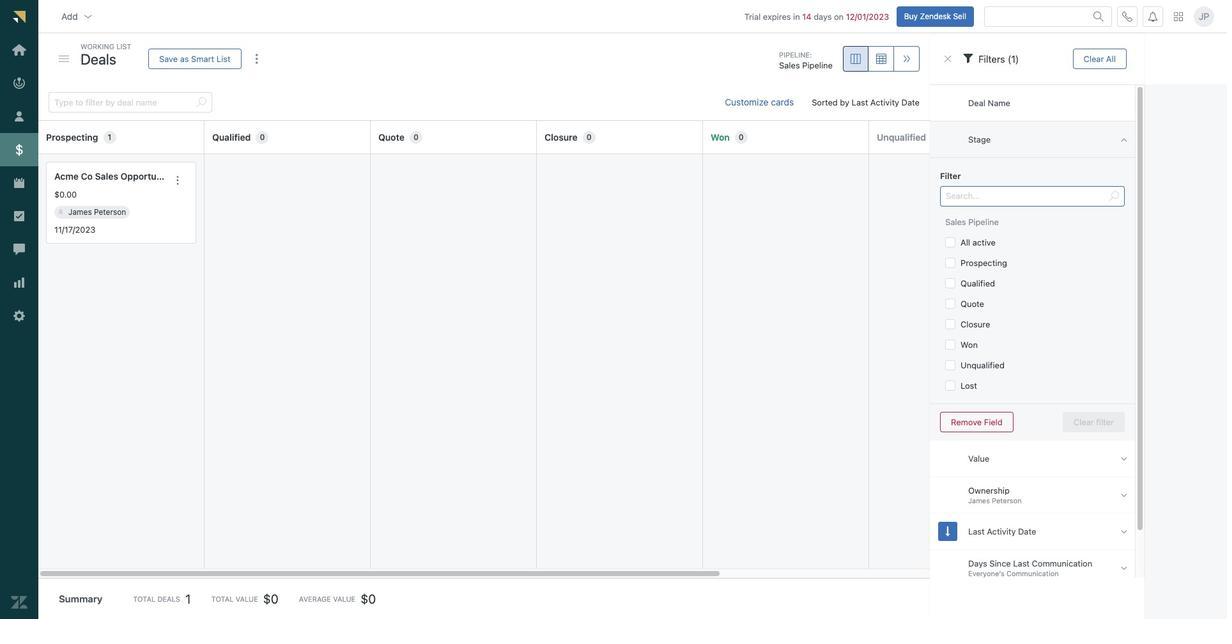 Task type: describe. For each thing, give the bounding box(es) containing it.
total for $0
[[211, 595, 234, 603]]

angle down image for ownership
[[1121, 490, 1128, 500]]

0 horizontal spatial date
[[902, 97, 920, 107]]

save
[[159, 53, 178, 64]]

0 for won
[[739, 132, 744, 142]]

0 for closure
[[587, 132, 592, 142]]

bell image
[[1149, 11, 1159, 21]]

james inside ownership james peterson
[[969, 496, 991, 505]]

last activity date
[[969, 526, 1037, 536]]

1 vertical spatial sales
[[95, 171, 118, 182]]

summary
[[59, 593, 103, 605]]

1 horizontal spatial date
[[1019, 526, 1037, 536]]

0 horizontal spatial james
[[68, 207, 92, 217]]

remove field
[[952, 417, 1003, 427]]

0 vertical spatial won
[[711, 131, 730, 142]]

trial
[[745, 11, 761, 21]]

save as smart list button
[[148, 49, 241, 69]]

ownership james peterson
[[969, 485, 1022, 505]]

customize cards
[[725, 97, 794, 107]]

since
[[990, 558, 1011, 569]]

sorted by last activity date
[[812, 97, 920, 107]]

buy zendesk sell button
[[897, 6, 975, 27]]

1 vertical spatial communication
[[1007, 569, 1059, 578]]

buy zendesk sell
[[905, 11, 967, 21]]

pipeline: sales pipeline
[[780, 50, 833, 71]]

filter fill image
[[964, 53, 974, 63]]

deals inside total deals 1
[[158, 595, 180, 603]]

working list deals
[[81, 42, 131, 67]]

acme
[[54, 171, 79, 182]]

0 horizontal spatial qualified
[[212, 131, 251, 142]]

customize
[[725, 97, 769, 107]]

clear all
[[1084, 53, 1117, 64]]

1 vertical spatial unqualified
[[961, 360, 1005, 370]]

12/01/2023
[[847, 11, 890, 21]]

1 angle down image from the top
[[1121, 453, 1128, 464]]

1 horizontal spatial won
[[961, 340, 978, 350]]

days
[[969, 558, 988, 569]]

all active
[[961, 237, 996, 247]]

in
[[794, 11, 800, 21]]

deal name
[[969, 98, 1011, 108]]

0 vertical spatial closure
[[545, 131, 578, 142]]

filters
[[979, 53, 1006, 64]]

stage
[[969, 134, 991, 144]]

add button
[[51, 4, 103, 29]]

co
[[81, 171, 93, 182]]

filters (1)
[[979, 53, 1020, 64]]

days
[[814, 11, 832, 21]]

zendesk products image
[[1175, 12, 1184, 21]]

0 horizontal spatial activity
[[871, 97, 900, 107]]

buy
[[905, 11, 918, 21]]

expires
[[763, 11, 791, 21]]

as
[[180, 53, 189, 64]]

1 vertical spatial quote
[[961, 299, 985, 309]]

cancel image
[[943, 54, 953, 64]]

sales pipeline
[[946, 217, 999, 227]]

zendesk image
[[11, 594, 27, 611]]

deals inside working list deals
[[81, 50, 116, 67]]

2 horizontal spatial sales
[[946, 217, 967, 227]]

contacts image
[[58, 210, 63, 215]]

0 vertical spatial prospecting
[[46, 131, 98, 142]]

by
[[841, 97, 850, 107]]

list inside working list deals
[[116, 42, 131, 51]]

value for total value $0
[[236, 595, 258, 603]]

customize cards button
[[715, 90, 805, 115]]

lost
[[961, 380, 978, 391]]

$0.00
[[54, 189, 77, 200]]

name
[[988, 98, 1011, 108]]

last for since
[[1014, 558, 1030, 569]]



Task type: vqa. For each thing, say whether or not it's contained in the screenshot.
the topmost null
no



Task type: locate. For each thing, give the bounding box(es) containing it.
ownership
[[969, 485, 1010, 496]]

value
[[969, 453, 990, 463]]

1
[[108, 132, 112, 142], [185, 591, 191, 606]]

0 horizontal spatial deals
[[81, 50, 116, 67]]

1 down 'type to filter by deal name' field
[[108, 132, 112, 142]]

filter
[[941, 171, 961, 181]]

james up the "11/17/2023"
[[68, 207, 92, 217]]

communication down since
[[1007, 569, 1059, 578]]

prospecting up the acme
[[46, 131, 98, 142]]

1 horizontal spatial quote
[[961, 299, 985, 309]]

james peterson
[[68, 207, 126, 217]]

last right long arrow down image
[[969, 526, 985, 536]]

handler image
[[59, 56, 69, 62]]

prospecting down active
[[961, 258, 1008, 268]]

2 vertical spatial last
[[1014, 558, 1030, 569]]

1 horizontal spatial total
[[211, 595, 234, 603]]

total right summary
[[133, 595, 156, 603]]

2 vertical spatial angle down image
[[1121, 562, 1128, 573]]

1 vertical spatial list
[[217, 53, 231, 64]]

1 horizontal spatial prospecting
[[961, 258, 1008, 268]]

0 vertical spatial unqualified
[[877, 131, 927, 142]]

1 vertical spatial pipeline
[[969, 217, 999, 227]]

0 horizontal spatial all
[[961, 237, 971, 247]]

0 vertical spatial pipeline
[[803, 60, 833, 71]]

sales up all active
[[946, 217, 967, 227]]

1 horizontal spatial peterson
[[993, 496, 1022, 505]]

search image for 'type to filter by deal name' field
[[196, 97, 207, 107]]

angle down image
[[1121, 526, 1128, 537]]

peterson down "acme co sales opportunity" link
[[94, 207, 126, 217]]

0 vertical spatial communication
[[1033, 558, 1093, 569]]

4 0 from the left
[[739, 132, 744, 142]]

0 horizontal spatial unqualified
[[877, 131, 927, 142]]

2 vertical spatial search image
[[1110, 191, 1120, 201]]

0 horizontal spatial peterson
[[94, 207, 126, 217]]

average value $0
[[299, 591, 376, 606]]

0 horizontal spatial pipeline
[[803, 60, 833, 71]]

1 vertical spatial deals
[[158, 595, 180, 603]]

value inside total value $0
[[236, 595, 258, 603]]

14
[[803, 11, 812, 21]]

long arrow down image
[[946, 526, 951, 537]]

activity right by
[[871, 97, 900, 107]]

0 vertical spatial list
[[116, 42, 131, 51]]

$0 for average value $0
[[361, 591, 376, 606]]

0 for quote
[[414, 132, 419, 142]]

opportunity
[[121, 171, 173, 182]]

sales
[[780, 60, 800, 71], [95, 171, 118, 182], [946, 217, 967, 227]]

total inside total value $0
[[211, 595, 234, 603]]

pipeline
[[803, 60, 833, 71], [969, 217, 999, 227]]

1 total from the left
[[133, 595, 156, 603]]

1 horizontal spatial pipeline
[[969, 217, 999, 227]]

clear
[[1084, 53, 1105, 64]]

angle up image
[[1121, 134, 1128, 145]]

1 vertical spatial angle down image
[[1121, 490, 1128, 500]]

total
[[133, 595, 156, 603], [211, 595, 234, 603]]

2 0 from the left
[[414, 132, 419, 142]]

$0 for total value $0
[[263, 591, 279, 606]]

0 vertical spatial qualified
[[212, 131, 251, 142]]

2 vertical spatial sales
[[946, 217, 967, 227]]

1 vertical spatial date
[[1019, 526, 1037, 536]]

0 vertical spatial activity
[[871, 97, 900, 107]]

peterson inside ownership james peterson
[[993, 496, 1022, 505]]

total inside total deals 1
[[133, 595, 156, 603]]

total value $0
[[211, 591, 279, 606]]

0 vertical spatial all
[[1107, 53, 1117, 64]]

acme co sales opportunity
[[54, 171, 173, 182]]

james
[[68, 207, 92, 217], [969, 496, 991, 505]]

0 horizontal spatial list
[[116, 42, 131, 51]]

0 horizontal spatial search image
[[196, 97, 207, 107]]

1 $0 from the left
[[263, 591, 279, 606]]

chevron down image
[[83, 11, 93, 21]]

1 0 from the left
[[260, 132, 265, 142]]

0 vertical spatial quote
[[379, 131, 405, 142]]

activity up since
[[988, 526, 1016, 536]]

sell
[[954, 11, 967, 21]]

1 vertical spatial qualified
[[961, 278, 996, 288]]

1 vertical spatial last
[[969, 526, 985, 536]]

0 horizontal spatial quote
[[379, 131, 405, 142]]

pipeline inside pipeline: sales pipeline
[[803, 60, 833, 71]]

on
[[835, 11, 844, 21]]

$0 left average
[[263, 591, 279, 606]]

1 horizontal spatial last
[[969, 526, 985, 536]]

list inside button
[[217, 53, 231, 64]]

0 horizontal spatial 1
[[108, 132, 112, 142]]

1 vertical spatial search image
[[196, 97, 207, 107]]

everyone's
[[969, 569, 1005, 578]]

0 horizontal spatial prospecting
[[46, 131, 98, 142]]

1 vertical spatial all
[[961, 237, 971, 247]]

1 horizontal spatial activity
[[988, 526, 1016, 536]]

3 angle down image from the top
[[1121, 562, 1128, 573]]

won down "customize" at the top of page
[[711, 131, 730, 142]]

last inside days since last communication everyone's communication
[[1014, 558, 1030, 569]]

last for by
[[852, 97, 869, 107]]

james down ownership
[[969, 496, 991, 505]]

days since last communication everyone's communication
[[969, 558, 1093, 578]]

2 total from the left
[[211, 595, 234, 603]]

jp
[[1200, 11, 1210, 22]]

qualified
[[212, 131, 251, 142], [961, 278, 996, 288]]

0 horizontal spatial sales
[[95, 171, 118, 182]]

pipeline:
[[780, 50, 812, 59]]

calls image
[[1123, 11, 1133, 21]]

0 vertical spatial sales
[[780, 60, 800, 71]]

1 vertical spatial won
[[961, 340, 978, 350]]

remove
[[952, 417, 982, 427]]

last right by
[[852, 97, 869, 107]]

sales down pipeline:
[[780, 60, 800, 71]]

save as smart list
[[159, 53, 231, 64]]

0 horizontal spatial last
[[852, 97, 869, 107]]

1 horizontal spatial list
[[217, 53, 231, 64]]

trial expires in 14 days on 12/01/2023
[[745, 11, 890, 21]]

unqualified up the lost
[[961, 360, 1005, 370]]

0 vertical spatial angle down image
[[1121, 453, 1128, 464]]

average
[[299, 595, 331, 603]]

1 horizontal spatial deals
[[158, 595, 180, 603]]

0
[[260, 132, 265, 142], [414, 132, 419, 142], [587, 132, 592, 142], [739, 132, 744, 142]]

1 horizontal spatial value
[[333, 595, 356, 603]]

total deals 1
[[133, 591, 191, 606]]

deals
[[81, 50, 116, 67], [158, 595, 180, 603]]

2 value from the left
[[333, 595, 356, 603]]

0 horizontal spatial value
[[236, 595, 258, 603]]

overflow vertical fill image
[[252, 54, 262, 64]]

won up the lost
[[961, 340, 978, 350]]

search image
[[1094, 11, 1104, 21], [196, 97, 207, 107], [1110, 191, 1120, 201]]

total right total deals 1
[[211, 595, 234, 603]]

value for average value $0
[[333, 595, 356, 603]]

last right since
[[1014, 558, 1030, 569]]

jp button
[[1195, 6, 1215, 27]]

smart
[[191, 53, 214, 64]]

0 horizontal spatial $0
[[263, 591, 279, 606]]

1 vertical spatial 1
[[185, 591, 191, 606]]

1 vertical spatial james
[[969, 496, 991, 505]]

angle down image
[[1121, 453, 1128, 464], [1121, 490, 1128, 500], [1121, 562, 1128, 573]]

list right working
[[116, 42, 131, 51]]

all inside clear all button
[[1107, 53, 1117, 64]]

1 vertical spatial activity
[[988, 526, 1016, 536]]

0 vertical spatial james
[[68, 207, 92, 217]]

sales inside pipeline: sales pipeline
[[780, 60, 800, 71]]

all right clear
[[1107, 53, 1117, 64]]

sales right co
[[95, 171, 118, 182]]

1 horizontal spatial sales
[[780, 60, 800, 71]]

3 0 from the left
[[587, 132, 592, 142]]

0 for qualified
[[260, 132, 265, 142]]

1 horizontal spatial all
[[1107, 53, 1117, 64]]

2 angle down image from the top
[[1121, 490, 1128, 500]]

communication
[[1033, 558, 1093, 569], [1007, 569, 1059, 578]]

add
[[61, 11, 78, 21]]

0 vertical spatial 1
[[108, 132, 112, 142]]

last
[[852, 97, 869, 107], [969, 526, 985, 536], [1014, 558, 1030, 569]]

unqualified down sorted by last activity date
[[877, 131, 927, 142]]

2 horizontal spatial last
[[1014, 558, 1030, 569]]

peterson
[[94, 207, 126, 217], [993, 496, 1022, 505]]

Type to filter by deal name field
[[54, 93, 191, 112]]

date
[[902, 97, 920, 107], [1019, 526, 1037, 536]]

prospecting
[[46, 131, 98, 142], [961, 258, 1008, 268]]

unqualified
[[877, 131, 927, 142], [961, 360, 1005, 370]]

working
[[81, 42, 114, 51]]

1 horizontal spatial search image
[[1094, 11, 1104, 21]]

1 horizontal spatial 1
[[185, 591, 191, 606]]

0 vertical spatial peterson
[[94, 207, 126, 217]]

0 horizontal spatial closure
[[545, 131, 578, 142]]

zendesk
[[920, 11, 952, 21]]

remove field button
[[941, 412, 1014, 432]]

quote
[[379, 131, 405, 142], [961, 299, 985, 309]]

$0 right average
[[361, 591, 376, 606]]

1 horizontal spatial $0
[[361, 591, 376, 606]]

search image for search... field
[[1110, 191, 1120, 201]]

pipeline down pipeline:
[[803, 60, 833, 71]]

0 vertical spatial date
[[902, 97, 920, 107]]

value
[[236, 595, 258, 603], [333, 595, 356, 603]]

pipeline up active
[[969, 217, 999, 227]]

2 $0 from the left
[[361, 591, 376, 606]]

1 value from the left
[[236, 595, 258, 603]]

all left active
[[961, 237, 971, 247]]

sorted
[[812, 97, 838, 107]]

value inside "average value $0"
[[333, 595, 356, 603]]

11/17/2023
[[54, 224, 95, 234]]

list
[[116, 42, 131, 51], [217, 53, 231, 64]]

cards
[[771, 97, 794, 107]]

1 horizontal spatial qualified
[[961, 278, 996, 288]]

communication right since
[[1033, 558, 1093, 569]]

activity
[[871, 97, 900, 107], [988, 526, 1016, 536]]

1 left total value $0 at the left of page
[[185, 591, 191, 606]]

0 horizontal spatial won
[[711, 131, 730, 142]]

$0
[[263, 591, 279, 606], [361, 591, 376, 606]]

peterson down ownership
[[993, 496, 1022, 505]]

clear all button
[[1073, 49, 1127, 69]]

1 horizontal spatial closure
[[961, 319, 991, 329]]

1 vertical spatial closure
[[961, 319, 991, 329]]

0 vertical spatial search image
[[1094, 11, 1104, 21]]

0 horizontal spatial total
[[133, 595, 156, 603]]

1 vertical spatial peterson
[[993, 496, 1022, 505]]

Search... field
[[946, 187, 1104, 206]]

angle down image for days since last communication
[[1121, 562, 1128, 573]]

all
[[1107, 53, 1117, 64], [961, 237, 971, 247]]

1 horizontal spatial james
[[969, 496, 991, 505]]

1 horizontal spatial unqualified
[[961, 360, 1005, 370]]

closure
[[545, 131, 578, 142], [961, 319, 991, 329]]

won
[[711, 131, 730, 142], [961, 340, 978, 350]]

2 horizontal spatial search image
[[1110, 191, 1120, 201]]

field
[[985, 417, 1003, 427]]

list right smart at the left top of the page
[[217, 53, 231, 64]]

acme co sales opportunity link
[[54, 170, 173, 184]]

deal
[[969, 98, 986, 108]]

active
[[973, 237, 996, 247]]

1 vertical spatial prospecting
[[961, 258, 1008, 268]]

total for 1
[[133, 595, 156, 603]]

0 vertical spatial deals
[[81, 50, 116, 67]]

0 vertical spatial last
[[852, 97, 869, 107]]

(1)
[[1008, 53, 1020, 64]]



